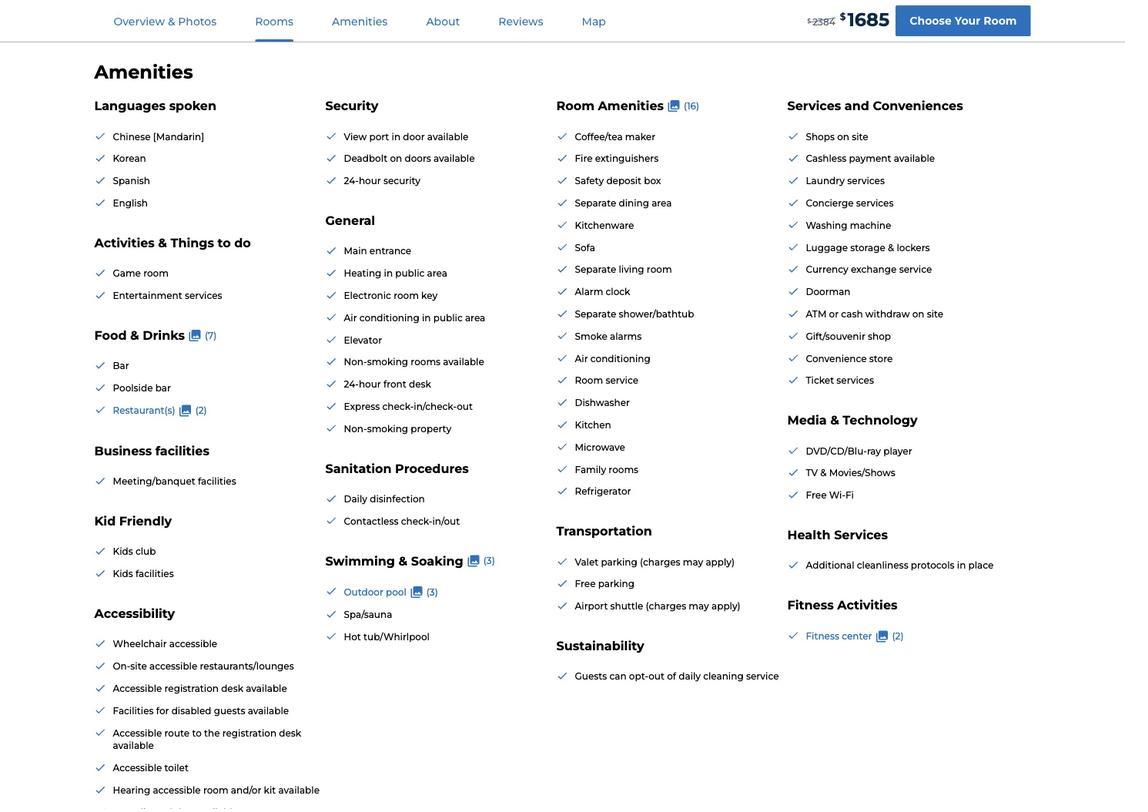 Task type: vqa. For each thing, say whether or not it's contained in the screenshot.
Edit your search dialog
no



Task type: describe. For each thing, give the bounding box(es) containing it.
accessible for hearing
[[153, 785, 201, 796]]

rooms
[[255, 15, 294, 28]]

movies/shows
[[830, 468, 896, 479]]

(16)
[[684, 100, 700, 112]]

non-smoking rooms available
[[344, 357, 485, 368]]

in right port
[[392, 131, 401, 142]]

0 vertical spatial site
[[852, 131, 869, 142]]

entertainment
[[113, 290, 182, 301]]

sofa
[[575, 242, 596, 253]]

guests
[[575, 671, 607, 682]]

smoking for property
[[367, 423, 409, 434]]

languages
[[94, 98, 166, 113]]

poolside
[[113, 382, 153, 394]]

check- for in/out
[[401, 516, 433, 527]]

restaurants/lounges
[[200, 661, 294, 672]]

facilities for kids facilities
[[136, 568, 174, 579]]

atm
[[806, 308, 827, 320]]

tub/whirlpool
[[364, 631, 430, 642]]

parking for valet
[[601, 556, 638, 567]]

deposit
[[607, 175, 642, 187]]

hot tub/whirlpool
[[344, 631, 430, 642]]

entertainment services
[[113, 290, 222, 301]]

swimming
[[326, 553, 395, 568]]

apply) for valet parking (charges may apply)
[[706, 556, 735, 567]]

concierge
[[806, 198, 854, 209]]

business
[[94, 443, 152, 458]]

main
[[344, 246, 367, 257]]

place
[[969, 560, 994, 571]]

disabled
[[172, 705, 211, 716]]

air conditioning in public area
[[344, 312, 486, 323]]

outdoor
[[344, 586, 384, 598]]

room for room service
[[575, 375, 603, 386]]

on for shops
[[838, 131, 850, 142]]

choose
[[910, 14, 952, 27]]

reviews
[[499, 15, 544, 28]]

daily disinfection
[[344, 493, 425, 505]]

(charges for shuttle
[[646, 601, 687, 612]]

spa/sauna
[[344, 609, 392, 620]]

smoke alarms
[[575, 331, 642, 342]]

microwave
[[575, 442, 626, 453]]

media
[[788, 413, 827, 428]]

kid
[[94, 513, 116, 528]]

tv & movies/shows
[[806, 468, 896, 479]]

ray
[[868, 445, 882, 457]]

withdraw
[[866, 308, 910, 320]]

guests
[[214, 705, 245, 716]]

accessible toilet
[[113, 762, 189, 774]]

available right payment
[[894, 153, 936, 164]]

24- for 24-hour security
[[344, 175, 359, 187]]

& left lockers
[[888, 242, 895, 253]]

hot
[[344, 631, 361, 642]]

& for overview & photos
[[168, 15, 175, 28]]

free for free parking
[[575, 578, 596, 590]]

airport
[[575, 601, 608, 612]]

kid friendly
[[94, 513, 172, 528]]

health
[[788, 527, 831, 542]]

available inside accessible route to the registration desk available
[[113, 740, 154, 751]]

doors
[[405, 153, 431, 164]]

1 horizontal spatial to
[[218, 235, 231, 250]]

& for media & technology
[[831, 413, 840, 428]]

rooms button
[[237, 1, 312, 42]]

sustainability
[[557, 638, 645, 653]]

accessible for accessible registration desk available
[[113, 683, 162, 694]]

shop
[[868, 331, 892, 342]]

disinfection
[[370, 493, 425, 505]]

2 horizontal spatial amenities
[[598, 98, 664, 113]]

24-hour front desk
[[344, 379, 431, 390]]

1 horizontal spatial activities
[[838, 598, 898, 613]]

on for deadbolt
[[390, 153, 402, 164]]

reviews button
[[480, 1, 562, 42]]

food & drinks
[[94, 328, 185, 343]]

can
[[610, 671, 627, 682]]

view port in door available
[[344, 131, 469, 142]]

valet parking (charges may apply)
[[575, 556, 735, 567]]

hearing
[[113, 785, 150, 796]]

24-hour security
[[344, 175, 421, 187]]

alarms
[[610, 331, 642, 342]]

1 horizontal spatial $
[[841, 11, 846, 22]]

kids for kids facilities
[[113, 568, 133, 579]]

services for ticket services
[[837, 375, 875, 386]]

room right living
[[647, 264, 672, 275]]

english
[[113, 198, 148, 209]]

0 horizontal spatial public
[[396, 268, 425, 279]]

conditioning for air conditioning
[[591, 353, 651, 364]]

deadbolt
[[344, 153, 388, 164]]

luggage
[[806, 242, 848, 253]]

front
[[384, 379, 407, 390]]

available right kit
[[279, 785, 320, 796]]

bar
[[113, 360, 129, 371]]

0 horizontal spatial $
[[808, 17, 812, 24]]

accessible for wheelchair
[[169, 639, 217, 650]]

room inside choose your room button
[[984, 14, 1018, 27]]

swimming & soaking
[[326, 553, 464, 568]]

wheelchair accessible
[[113, 639, 217, 650]]

0 horizontal spatial site
[[130, 661, 147, 672]]

door
[[403, 131, 425, 142]]

overview & photos button
[[95, 1, 235, 42]]

available right doors at the left of the page
[[434, 153, 475, 164]]

family
[[575, 464, 607, 475]]

room up entertainment
[[143, 268, 169, 279]]

cash
[[842, 308, 864, 320]]

ticket services
[[806, 375, 875, 386]]

route
[[165, 727, 190, 739]]

dishwasher
[[575, 397, 630, 408]]

heating in public area
[[344, 268, 448, 279]]

fitness center
[[806, 631, 873, 642]]

desk inside accessible route to the registration desk available
[[279, 727, 301, 739]]

kit
[[264, 785, 276, 796]]

1 vertical spatial services
[[835, 527, 888, 542]]

bar
[[155, 382, 171, 394]]

check- for in/check-
[[383, 401, 414, 412]]

2 vertical spatial service
[[747, 671, 779, 682]]

choose your room button
[[896, 5, 1031, 36]]

2 vertical spatial area
[[465, 312, 486, 323]]

fitness for fitness center
[[806, 631, 840, 642]]

smoking for rooms
[[367, 357, 409, 368]]

smoke
[[575, 331, 608, 342]]

0 vertical spatial registration
[[165, 683, 219, 694]]

room for room amenities
[[557, 98, 595, 113]]

filters.
[[240, 14, 273, 27]]

kids for kids club
[[113, 546, 133, 557]]

conditioning for air conditioning in public area
[[360, 312, 420, 323]]

2 vertical spatial on
[[913, 308, 925, 320]]

things
[[171, 235, 214, 250]]

kids facilities
[[113, 568, 174, 579]]

registration inside accessible route to the registration desk available
[[222, 727, 277, 739]]

& for food & drinks
[[130, 328, 139, 343]]

services for laundry services
[[848, 175, 885, 187]]

sanitation procedures
[[326, 461, 469, 476]]

health services
[[788, 527, 888, 542]]

box
[[644, 175, 662, 187]]

convenience
[[806, 353, 867, 364]]

air for air conditioning
[[575, 353, 588, 364]]

separate for separate living room
[[575, 264, 617, 275]]

friendly
[[119, 513, 172, 528]]

non- for non-smoking rooms available
[[344, 357, 367, 368]]

services for entertainment services
[[185, 290, 222, 301]]

luggage storage & lockers
[[806, 242, 931, 253]]

map button
[[564, 1, 625, 42]]

spanish
[[113, 175, 150, 187]]

(2) for restaurant(s)
[[195, 405, 207, 416]]



Task type: locate. For each thing, give the bounding box(es) containing it.
(charges up airport shuttle (charges may apply)
[[640, 556, 681, 567]]

room amenities
[[557, 98, 664, 113]]

0 horizontal spatial (2)
[[195, 405, 207, 416]]

room up dishwasher
[[575, 375, 603, 386]]

1 vertical spatial (3)
[[427, 586, 438, 598]]

in/check-
[[414, 401, 457, 412]]

1 horizontal spatial free
[[806, 490, 827, 501]]

& up "pool"
[[399, 553, 408, 568]]

maker
[[626, 131, 656, 142]]

2 vertical spatial accessible
[[113, 762, 162, 774]]

public up electronic room key
[[396, 268, 425, 279]]

non- down elevator
[[344, 357, 367, 368]]

1 horizontal spatial rooms
[[609, 464, 639, 475]]

overview & photos
[[114, 15, 217, 28]]

free wi-fi
[[806, 490, 855, 501]]

accessibility
[[94, 606, 175, 621]]

0 horizontal spatial on
[[390, 153, 402, 164]]

2 vertical spatial desk
[[279, 727, 301, 739]]

1 horizontal spatial area
[[465, 312, 486, 323]]

0 vertical spatial accessible
[[113, 683, 162, 694]]

non- for non-smoking property
[[344, 423, 367, 434]]

services up cleanliness
[[835, 527, 888, 542]]

public down the key
[[434, 312, 463, 323]]

korean
[[113, 153, 146, 164]]

(16) button
[[664, 99, 700, 113]]

parking up free parking
[[601, 556, 638, 567]]

parking up shuttle
[[599, 578, 635, 590]]

2 24- from the top
[[344, 379, 359, 390]]

fi
[[846, 490, 855, 501]]

apply) up cleaning at the bottom
[[712, 601, 741, 612]]

0 horizontal spatial out
[[457, 401, 473, 412]]

available right guests
[[248, 705, 289, 716]]

& right media
[[831, 413, 840, 428]]

rooms up the "24-hour front desk"
[[411, 357, 441, 368]]

2 kids from the top
[[113, 568, 133, 579]]

hour up express
[[359, 379, 381, 390]]

0 vertical spatial (charges
[[640, 556, 681, 567]]

rooms
[[411, 357, 441, 368], [609, 464, 639, 475]]

air up elevator
[[344, 312, 357, 323]]

daily
[[344, 493, 368, 505]]

& right tv
[[821, 468, 827, 479]]

parking for free
[[599, 578, 635, 590]]

kids left the club
[[113, 546, 133, 557]]

site down wheelchair
[[130, 661, 147, 672]]

services up (7) button at the top left
[[185, 290, 222, 301]]

1 horizontal spatial site
[[852, 131, 869, 142]]

in
[[392, 131, 401, 142], [384, 268, 393, 279], [422, 312, 431, 323], [958, 560, 967, 571]]

pool
[[386, 586, 407, 598]]

meeting/banquet
[[113, 476, 196, 487]]

free for free wi-fi
[[806, 490, 827, 501]]

entrance
[[370, 246, 412, 257]]

0 vertical spatial check-
[[383, 401, 414, 412]]

separate shower/bathtub
[[575, 308, 695, 320]]

facilities for meeting/banquet facilities
[[198, 476, 236, 487]]

0 vertical spatial accessible
[[169, 639, 217, 650]]

1 vertical spatial amenities
[[94, 61, 193, 83]]

0 vertical spatial free
[[806, 490, 827, 501]]

1 horizontal spatial on
[[838, 131, 850, 142]]

fitness for fitness activities
[[788, 598, 834, 613]]

2 vertical spatial site
[[130, 661, 147, 672]]

1 vertical spatial fitness
[[806, 631, 840, 642]]

[mandarin]
[[153, 131, 204, 142]]

currency exchange service
[[806, 264, 933, 275]]

1 vertical spatial site
[[928, 308, 944, 320]]

may for valet parking (charges may apply)
[[683, 556, 704, 567]]

2 vertical spatial accessible
[[153, 785, 201, 796]]

accessible registration desk available
[[113, 683, 287, 694]]

club
[[136, 546, 156, 557]]

service right cleaning at the bottom
[[747, 671, 779, 682]]

spoken
[[169, 98, 217, 113]]

accessible for accessible route to the registration desk available
[[113, 727, 162, 739]]

0 vertical spatial facilities
[[155, 443, 210, 458]]

2 horizontal spatial on
[[913, 308, 925, 320]]

service down air conditioning
[[606, 375, 639, 386]]

24-
[[344, 175, 359, 187], [344, 379, 359, 390]]

$
[[841, 11, 846, 22], [808, 17, 812, 24]]

0 vertical spatial separate
[[575, 198, 617, 209]]

0 vertical spatial to
[[218, 235, 231, 250]]

1 horizontal spatial public
[[434, 312, 463, 323]]

kids club
[[113, 546, 156, 557]]

available up in/check-
[[443, 357, 485, 368]]

outdoor pool
[[344, 586, 407, 598]]

coffee/tea maker
[[575, 131, 656, 142]]

(3) right soaking
[[484, 555, 495, 567]]

0 vertical spatial may
[[683, 556, 704, 567]]

apply) for airport shuttle (charges may apply)
[[712, 601, 741, 612]]

0 horizontal spatial free
[[575, 578, 596, 590]]

$ right 2384
[[841, 11, 846, 22]]

area up 'non-smoking rooms available'
[[465, 312, 486, 323]]

on right shops
[[838, 131, 850, 142]]

smoking down express check-in/check-out
[[367, 423, 409, 434]]

accessible down wheelchair accessible
[[150, 661, 198, 672]]

3 separate from the top
[[575, 308, 617, 320]]

tv
[[806, 468, 818, 479]]

hour for security
[[359, 175, 381, 187]]

accessible down toilet
[[153, 785, 201, 796]]

on-site accessible restaurants/lounges
[[113, 661, 294, 672]]

fire
[[575, 153, 593, 164]]

2 horizontal spatial area
[[652, 198, 672, 209]]

1 separate from the top
[[575, 198, 617, 209]]

0 horizontal spatial area
[[427, 268, 448, 279]]

1 vertical spatial may
[[689, 601, 710, 612]]

accessible inside accessible route to the registration desk available
[[113, 727, 162, 739]]

2 horizontal spatial desk
[[409, 379, 431, 390]]

0 vertical spatial conditioning
[[360, 312, 420, 323]]

accessible route to the registration desk available
[[113, 727, 301, 751]]

1 vertical spatial 24-
[[344, 379, 359, 390]]

extinguishers
[[596, 153, 659, 164]]

1 24- from the top
[[344, 175, 359, 187]]

on right "withdraw"
[[913, 308, 925, 320]]

free left wi-
[[806, 490, 827, 501]]

$ 2384 $ 1685
[[808, 8, 890, 31]]

may down valet parking (charges may apply)
[[689, 601, 710, 612]]

1 vertical spatial smoking
[[367, 423, 409, 434]]

1 horizontal spatial service
[[747, 671, 779, 682]]

0 horizontal spatial activities
[[94, 235, 155, 250]]

0 vertical spatial public
[[396, 268, 425, 279]]

facilities up meeting/banquet facilities
[[155, 443, 210, 458]]

accessible up facilities in the bottom left of the page
[[113, 683, 162, 694]]

(2) right center at the right bottom of the page
[[893, 631, 904, 642]]

0 vertical spatial air
[[344, 312, 357, 323]]

air for air conditioning in public area
[[344, 312, 357, 323]]

game room
[[113, 268, 169, 279]]

facilities down the club
[[136, 568, 174, 579]]

separate up 'alarm'
[[575, 264, 617, 275]]

1 vertical spatial desk
[[221, 683, 244, 694]]

on left doors at the left of the page
[[390, 153, 402, 164]]

(3) down soaking
[[427, 586, 438, 598]]

2 vertical spatial room
[[575, 375, 603, 386]]

air
[[344, 312, 357, 323], [575, 353, 588, 364]]

1 horizontal spatial desk
[[279, 727, 301, 739]]

1 vertical spatial service
[[606, 375, 639, 386]]

1 vertical spatial check-
[[401, 516, 433, 527]]

1 accessible from the top
[[113, 683, 162, 694]]

1 vertical spatial rooms
[[609, 464, 639, 475]]

tab list containing overview & photos
[[94, 0, 626, 42]]

& left things
[[158, 235, 167, 250]]

1 vertical spatial conditioning
[[591, 353, 651, 364]]

0 vertical spatial kids
[[113, 546, 133, 557]]

& for activities & things to do
[[158, 235, 167, 250]]

room
[[647, 264, 672, 275], [143, 268, 169, 279], [394, 290, 419, 301], [203, 785, 229, 796]]

service
[[900, 264, 933, 275], [606, 375, 639, 386], [747, 671, 779, 682]]

2 non- from the top
[[344, 423, 367, 434]]

(3)
[[484, 555, 495, 567], [427, 586, 438, 598]]

contactless check-in/out
[[344, 516, 460, 527]]

1 vertical spatial on
[[390, 153, 402, 164]]

1 vertical spatial room
[[557, 98, 595, 113]]

service down lockers
[[900, 264, 933, 275]]

0 vertical spatial services
[[788, 98, 842, 113]]

0 horizontal spatial service
[[606, 375, 639, 386]]

living
[[619, 264, 645, 275]]

& left photos
[[168, 15, 175, 28]]

0 horizontal spatial desk
[[221, 683, 244, 694]]

to left the
[[192, 727, 202, 739]]

room left the key
[[394, 290, 419, 301]]

& for swimming & soaking
[[399, 553, 408, 568]]

1 horizontal spatial registration
[[222, 727, 277, 739]]

kids
[[113, 546, 133, 557], [113, 568, 133, 579]]

services for concierge services
[[857, 198, 894, 209]]

1 vertical spatial to
[[192, 727, 202, 739]]

1 horizontal spatial amenities
[[332, 15, 388, 28]]

1 horizontal spatial (3)
[[484, 555, 495, 567]]

hour for front
[[359, 379, 381, 390]]

view
[[344, 131, 367, 142]]

1 smoking from the top
[[367, 357, 409, 368]]

separate down safety
[[575, 198, 617, 209]]

facilities for business facilities
[[155, 443, 210, 458]]

facilities right meeting/banquet
[[198, 476, 236, 487]]

0 vertical spatial amenities
[[332, 15, 388, 28]]

doorman
[[806, 286, 851, 297]]

smoking up the "24-hour front desk"
[[367, 357, 409, 368]]

1 vertical spatial non-
[[344, 423, 367, 434]]

0 horizontal spatial amenities
[[94, 61, 193, 83]]

1 vertical spatial air
[[575, 353, 588, 364]]

separate for separate dining area
[[575, 198, 617, 209]]

express check-in/check-out
[[344, 401, 473, 412]]

& inside button
[[168, 15, 175, 28]]

1 vertical spatial facilities
[[198, 476, 236, 487]]

room up coffee/tea
[[557, 98, 595, 113]]

0 vertical spatial parking
[[601, 556, 638, 567]]

atm or cash withdraw on site
[[806, 308, 944, 320]]

accessible
[[113, 683, 162, 694], [113, 727, 162, 739], [113, 762, 162, 774]]

0 vertical spatial (2)
[[195, 405, 207, 416]]

& right food
[[130, 328, 139, 343]]

1 non- from the top
[[344, 357, 367, 368]]

elevator
[[344, 334, 382, 346]]

2 accessible from the top
[[113, 727, 162, 739]]

accessible for accessible toilet
[[113, 762, 162, 774]]

currency
[[806, 264, 849, 275]]

food
[[94, 328, 127, 343]]

registration down guests
[[222, 727, 277, 739]]

gift/souvenir shop
[[806, 331, 892, 342]]

facilities for disabled guests available
[[113, 705, 289, 716]]

check- up non-smoking property
[[383, 401, 414, 412]]

try
[[131, 14, 148, 27]]

accessible up hearing
[[113, 762, 162, 774]]

2 separate from the top
[[575, 264, 617, 275]]

2 smoking from the top
[[367, 423, 409, 434]]

2 vertical spatial amenities
[[598, 98, 664, 113]]

check- down disinfection
[[401, 516, 433, 527]]

area up the key
[[427, 268, 448, 279]]

24- for 24-hour front desk
[[344, 379, 359, 390]]

in/out
[[433, 516, 460, 527]]

0 horizontal spatial to
[[192, 727, 202, 739]]

kitchenware
[[575, 220, 635, 231]]

available up accessible toilet
[[113, 740, 154, 751]]

1 horizontal spatial air
[[575, 353, 588, 364]]

wi-
[[830, 490, 846, 501]]

0 vertical spatial fitness
[[788, 598, 834, 613]]

kids down kids club
[[113, 568, 133, 579]]

1 vertical spatial area
[[427, 268, 448, 279]]

guests can opt-out of daily cleaning service
[[575, 671, 779, 682]]

2 horizontal spatial service
[[900, 264, 933, 275]]

available down restaurants/lounges
[[246, 683, 287, 694]]

1 vertical spatial public
[[434, 312, 463, 323]]

1 vertical spatial (charges
[[646, 601, 687, 612]]

24- down deadbolt
[[344, 175, 359, 187]]

(2) right restaurant(s)
[[195, 405, 207, 416]]

free down valet
[[575, 578, 596, 590]]

may for airport shuttle (charges may apply)
[[689, 601, 710, 612]]

1 vertical spatial activities
[[838, 598, 898, 613]]

services up shops
[[788, 98, 842, 113]]

available right door
[[428, 131, 469, 142]]

convenience store
[[806, 353, 893, 364]]

(3) inside button
[[484, 555, 495, 567]]

separate for separate shower/bathtub
[[575, 308, 617, 320]]

conditioning down alarms
[[591, 353, 651, 364]]

amenities inside button
[[332, 15, 388, 28]]

0 vertical spatial on
[[838, 131, 850, 142]]

kitchen
[[575, 419, 612, 431]]

services down payment
[[848, 175, 885, 187]]

2 hour from the top
[[359, 379, 381, 390]]

2 vertical spatial separate
[[575, 308, 617, 320]]

1 horizontal spatial out
[[649, 671, 665, 682]]

room left and/or
[[203, 785, 229, 796]]

& for tv & movies/shows
[[821, 468, 827, 479]]

room right your
[[984, 14, 1018, 27]]

services down convenience store
[[837, 375, 875, 386]]

out left of at the bottom right of the page
[[649, 671, 665, 682]]

1 vertical spatial accessible
[[113, 727, 162, 739]]

fitness left center at the right bottom of the page
[[806, 631, 840, 642]]

0 vertical spatial service
[[900, 264, 933, 275]]

hearing accessible room and/or kit available
[[113, 785, 320, 796]]

dining
[[619, 198, 650, 209]]

out down 'non-smoking rooms available'
[[457, 401, 473, 412]]

0 vertical spatial non-
[[344, 357, 367, 368]]

$ left 2384
[[808, 17, 812, 24]]

site up payment
[[852, 131, 869, 142]]

may up airport shuttle (charges may apply)
[[683, 556, 704, 567]]

1 vertical spatial separate
[[575, 264, 617, 275]]

area down box
[[652, 198, 672, 209]]

(2) for fitness center
[[893, 631, 904, 642]]

3 accessible from the top
[[113, 762, 162, 774]]

cleanliness
[[857, 560, 909, 571]]

activities
[[94, 235, 155, 250], [838, 598, 898, 613]]

activities up game
[[94, 235, 155, 250]]

chinese
[[113, 131, 151, 142]]

and/or
[[231, 785, 262, 796]]

0 vertical spatial activities
[[94, 235, 155, 250]]

0 vertical spatial area
[[652, 198, 672, 209]]

0 vertical spatial apply)
[[706, 556, 735, 567]]

cashless payment available
[[806, 153, 936, 164]]

1 vertical spatial parking
[[599, 578, 635, 590]]

site right "withdraw"
[[928, 308, 944, 320]]

(charges
[[640, 556, 681, 567], [646, 601, 687, 612]]

cashless
[[806, 153, 847, 164]]

in left place
[[958, 560, 967, 571]]

business facilities
[[94, 443, 210, 458]]

activities & things to do
[[94, 235, 251, 250]]

apply) up airport shuttle (charges may apply)
[[706, 556, 735, 567]]

hour down deadbolt
[[359, 175, 381, 187]]

registration up disabled
[[165, 683, 219, 694]]

laundry
[[806, 175, 845, 187]]

in down entrance
[[384, 268, 393, 279]]

to left do
[[218, 235, 231, 250]]

accessible down facilities in the bottom left of the page
[[113, 727, 162, 739]]

conditioning
[[360, 312, 420, 323], [591, 353, 651, 364]]

and
[[845, 98, 870, 113]]

1 horizontal spatial (2)
[[893, 631, 904, 642]]

rooms up "refrigerator"
[[609, 464, 639, 475]]

activities up center at the right bottom of the page
[[838, 598, 898, 613]]

(charges right shuttle
[[646, 601, 687, 612]]

0 vertical spatial desk
[[409, 379, 431, 390]]

accessible up on-site accessible restaurants/lounges
[[169, 639, 217, 650]]

fitness up fitness center
[[788, 598, 834, 613]]

out for in/check-
[[457, 401, 473, 412]]

0 horizontal spatial (3)
[[427, 586, 438, 598]]

tab list
[[94, 0, 626, 42]]

key
[[422, 290, 438, 301]]

non- down express
[[344, 423, 367, 434]]

public
[[396, 268, 425, 279], [434, 312, 463, 323]]

1 horizontal spatial conditioning
[[591, 353, 651, 364]]

the
[[204, 727, 220, 739]]

to inside accessible route to the registration desk available
[[192, 727, 202, 739]]

24- up express
[[344, 379, 359, 390]]

1 vertical spatial accessible
[[150, 661, 198, 672]]

separate up smoke in the top right of the page
[[575, 308, 617, 320]]

0 horizontal spatial air
[[344, 312, 357, 323]]

amenities button
[[314, 1, 406, 42]]

0 horizontal spatial rooms
[[411, 357, 441, 368]]

express
[[344, 401, 380, 412]]

1 vertical spatial free
[[575, 578, 596, 590]]

player
[[884, 445, 913, 457]]

(charges for parking
[[640, 556, 681, 567]]

separate living room
[[575, 264, 672, 275]]

air down smoke in the top right of the page
[[575, 353, 588, 364]]

toilet
[[165, 762, 189, 774]]

0 horizontal spatial conditioning
[[360, 312, 420, 323]]

in down the key
[[422, 312, 431, 323]]

1 hour from the top
[[359, 175, 381, 187]]

1 kids from the top
[[113, 546, 133, 557]]

security
[[384, 175, 421, 187]]

restaurant(s)
[[113, 405, 175, 416]]

out for opt-
[[649, 671, 665, 682]]

valet
[[575, 556, 599, 567]]

0 vertical spatial smoking
[[367, 357, 409, 368]]

fitness
[[788, 598, 834, 613], [806, 631, 840, 642]]

2384
[[813, 16, 836, 27]]



